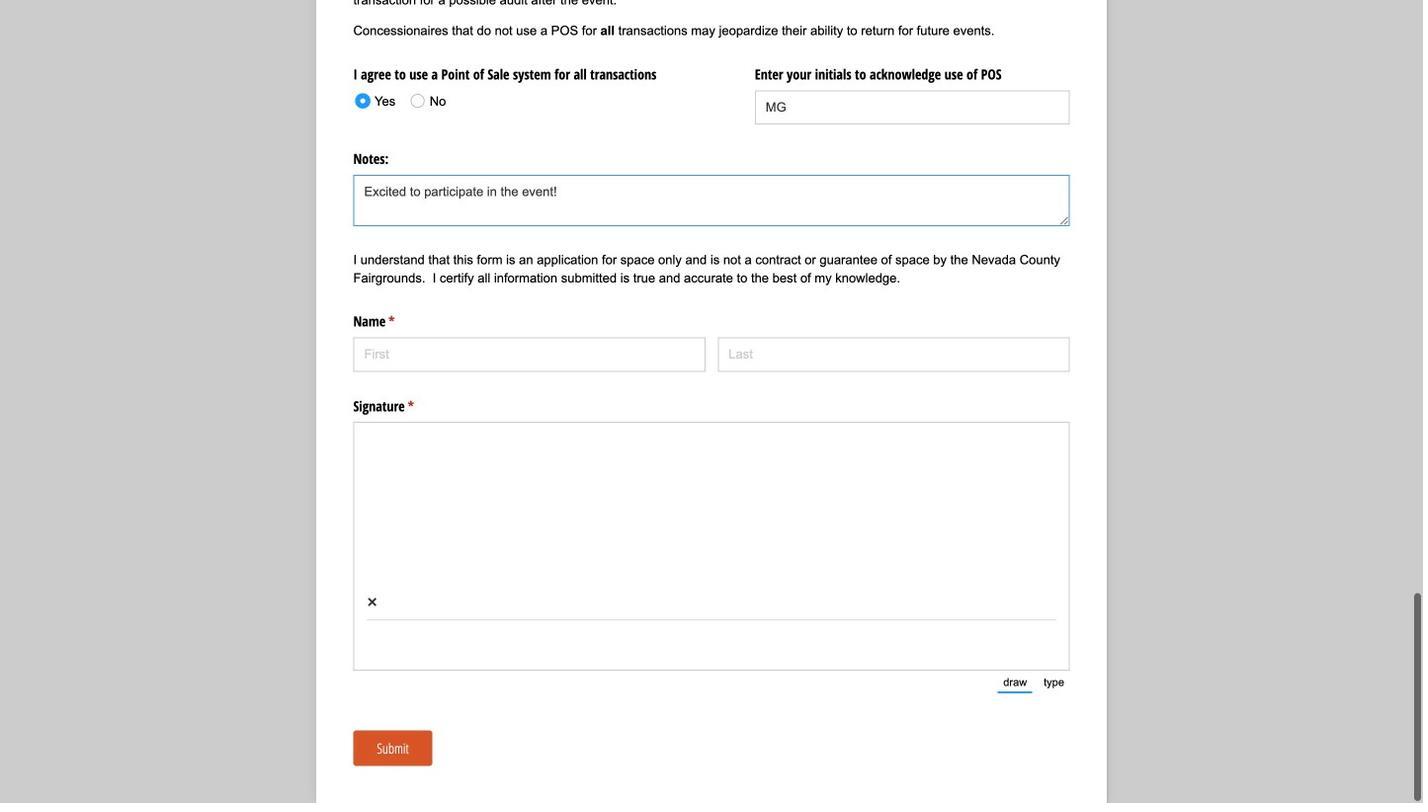 Task type: describe. For each thing, give the bounding box(es) containing it.
First text field
[[354, 338, 706, 372]]



Task type: vqa. For each thing, say whether or not it's contained in the screenshot.
the Last text box
yes



Task type: locate. For each thing, give the bounding box(es) containing it.
None radio
[[404, 85, 446, 115]]

Last text field
[[718, 338, 1070, 372]]

None radio
[[349, 85, 409, 115]]

None text field
[[755, 90, 1070, 125], [354, 175, 1070, 227], [755, 90, 1070, 125], [354, 175, 1070, 227]]



